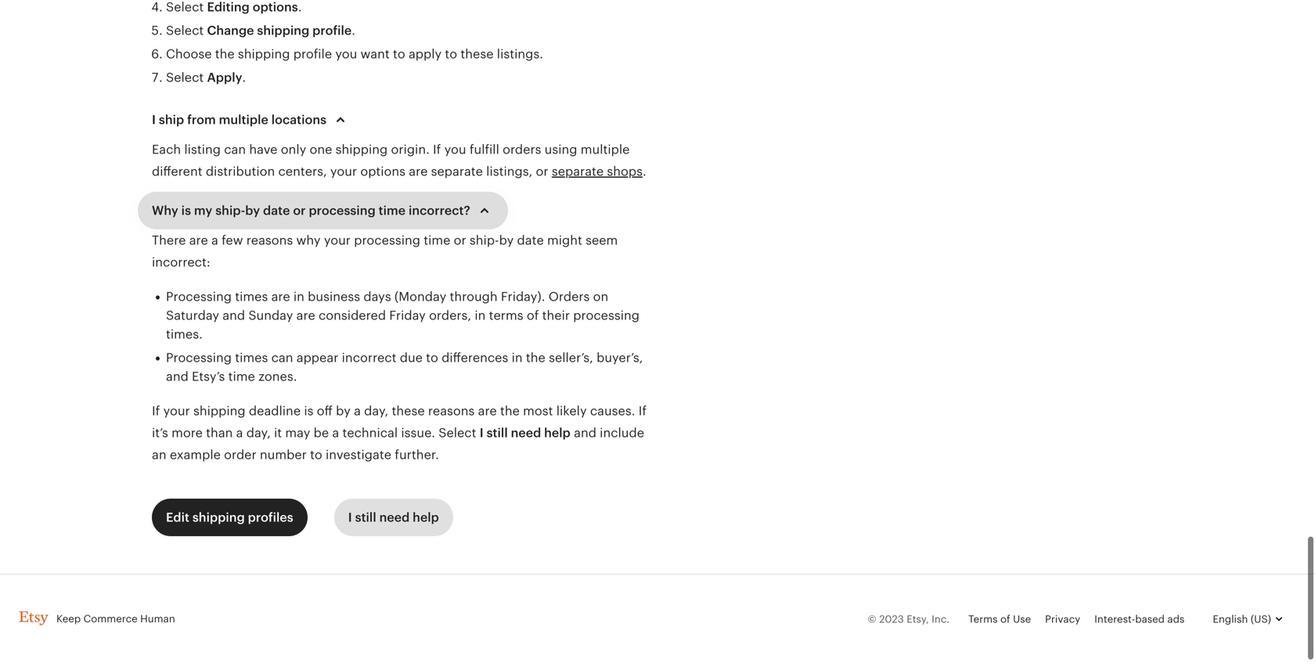Task type: describe. For each thing, give the bounding box(es) containing it.
privacy
[[1045, 613, 1080, 625]]

and for etsy's
[[166, 370, 189, 384]]

in inside processing times can appear incorrect due to differences in the seller's, buyer's, and etsy's time zones.
[[512, 351, 523, 365]]

i ship from multiple locations
[[152, 113, 327, 127]]

off
[[317, 404, 333, 418]]

shipping for is
[[193, 404, 246, 418]]

your inside each listing can have only one shipping origin. if you fulfill orders using multiple different distribution centers, your options are separate listings, or
[[330, 164, 357, 178]]

centers,
[[278, 164, 327, 178]]

ship
[[159, 113, 184, 127]]

incorrect
[[342, 351, 397, 365]]

from
[[187, 113, 216, 127]]

english
[[1213, 613, 1248, 625]]

number
[[260, 448, 307, 462]]

select change shipping profile .
[[166, 23, 355, 38]]

1 horizontal spatial in
[[475, 308, 486, 323]]

are down 'business'
[[296, 308, 315, 323]]

options inside each listing can have only one shipping origin. if you fulfill orders using multiple different distribution centers, your options are separate listings, or
[[360, 164, 406, 178]]

example
[[170, 448, 221, 462]]

i ship from multiple locations button
[[138, 101, 364, 139]]

by inside 'if your shipping deadline is off by a day, these reasons are the most likely causes. if it's more than a day, it may be a technical issue. select'
[[336, 404, 351, 418]]

can for times
[[271, 351, 293, 365]]

their
[[542, 308, 570, 323]]

commerce
[[83, 613, 138, 625]]

if your shipping deadline is off by a day, these reasons are the most likely causes. if it's more than a day, it may be a technical issue. select
[[152, 404, 647, 440]]

an
[[152, 448, 166, 462]]

want
[[361, 47, 390, 61]]

different
[[152, 164, 202, 178]]

processing times are in business days (monday through friday). orders on saturday and sunday are considered friday orders, in terms of their processing times.
[[166, 290, 640, 341]]

more
[[172, 426, 203, 440]]

choose
[[166, 47, 212, 61]]

ship- inside there are a few reasons why your processing time or ship-by date might seem incorrect:
[[470, 233, 499, 247]]

further.
[[395, 448, 439, 462]]

and for sunday
[[223, 308, 245, 323]]

need inside the i still need help link
[[379, 510, 410, 525]]

orders
[[549, 290, 590, 304]]

through
[[450, 290, 498, 304]]

edit shipping profiles link
[[152, 499, 307, 536]]

0 horizontal spatial in
[[293, 290, 304, 304]]

or inside dropdown button
[[293, 204, 306, 218]]

choose the shipping profile you want to apply to these listings.
[[166, 47, 543, 61]]

my
[[194, 204, 212, 218]]

it's
[[152, 426, 168, 440]]

technical
[[342, 426, 398, 440]]

appear
[[296, 351, 339, 365]]

why is my ship-by date or processing time incorrect? button
[[138, 192, 508, 229]]

terms
[[968, 613, 998, 625]]

orders,
[[429, 308, 471, 323]]

processing for processing times are in business days (monday through friday). orders on saturday and sunday are considered friday orders, in terms of their processing times.
[[166, 290, 232, 304]]

keep commerce human
[[56, 613, 175, 625]]

to for differences
[[426, 351, 438, 365]]

ship- inside dropdown button
[[215, 204, 245, 218]]

listings.
[[497, 47, 543, 61]]

why
[[296, 233, 321, 247]]

business
[[308, 290, 360, 304]]

0 vertical spatial day,
[[364, 404, 388, 418]]

interest-based ads link
[[1095, 613, 1185, 625]]

if inside each listing can have only one shipping origin. if you fulfill orders using multiple different distribution centers, your options are separate listings, or
[[433, 142, 441, 157]]

buyer's,
[[597, 351, 643, 365]]

issue.
[[401, 426, 435, 440]]

date inside dropdown button
[[263, 204, 290, 218]]

friday).
[[501, 290, 545, 304]]

editing
[[207, 0, 250, 14]]

causes.
[[590, 404, 635, 418]]

processing for or
[[309, 204, 376, 218]]

and include an example order number to investigate further.
[[152, 426, 644, 462]]

why is my ship-by date or processing time incorrect?
[[152, 204, 470, 218]]

only
[[281, 142, 306, 157]]

edit shipping profiles
[[166, 510, 293, 525]]

processing for your
[[354, 233, 420, 247]]

select apply .
[[166, 70, 246, 85]]

origin.
[[391, 142, 430, 157]]

separate inside each listing can have only one shipping origin. if you fulfill orders using multiple different distribution centers, your options are separate listings, or
[[431, 164, 483, 178]]

1 horizontal spatial need
[[511, 426, 541, 440]]

by inside there are a few reasons why your processing time or ship-by date might seem incorrect:
[[499, 233, 514, 247]]

shipping for you
[[238, 47, 290, 61]]

or inside each listing can have only one shipping origin. if you fulfill orders using multiple different distribution centers, your options are separate listings, or
[[536, 164, 548, 178]]

profile for you
[[293, 47, 332, 61]]

by inside dropdown button
[[245, 204, 260, 218]]

or inside there are a few reasons why your processing time or ship-by date might seem incorrect:
[[454, 233, 466, 247]]

friday
[[389, 308, 426, 323]]

distribution
[[206, 164, 275, 178]]

locations
[[271, 113, 327, 127]]

might
[[547, 233, 582, 247]]

to for investigate
[[310, 448, 322, 462]]

why
[[152, 204, 178, 218]]

than
[[206, 426, 233, 440]]

privacy link
[[1045, 613, 1080, 625]]

inc.
[[932, 613, 950, 625]]

english (us)
[[1213, 613, 1271, 625]]

interest-based ads
[[1095, 613, 1185, 625]]

there
[[152, 233, 186, 247]]

have
[[249, 142, 277, 157]]

0 horizontal spatial options
[[253, 0, 298, 14]]

1 horizontal spatial i still need help
[[480, 426, 571, 440]]

fulfill
[[470, 142, 499, 157]]

to right the apply
[[445, 47, 457, 61]]

be
[[314, 426, 329, 440]]

a right than
[[236, 426, 243, 440]]

interest-
[[1095, 613, 1135, 625]]

separate shops .
[[552, 164, 646, 178]]

human
[[140, 613, 175, 625]]

keep
[[56, 613, 81, 625]]

separate shops link
[[552, 164, 643, 178]]

apply
[[207, 70, 242, 85]]

to for apply
[[393, 47, 405, 61]]

terms of use
[[968, 613, 1031, 625]]

due
[[400, 351, 423, 365]]

(us)
[[1251, 613, 1271, 625]]

reasons inside 'if your shipping deadline is off by a day, these reasons are the most likely causes. if it's more than a day, it may be a technical issue. select'
[[428, 404, 475, 418]]

few
[[222, 233, 243, 247]]

© 2023 etsy, inc.
[[868, 613, 950, 625]]



Task type: vqa. For each thing, say whether or not it's contained in the screenshot.
the in inside the processing times can appear incorrect due to differences in the seller's, buyer's, and etsy's time zones.
yes



Task type: locate. For each thing, give the bounding box(es) containing it.
include
[[600, 426, 644, 440]]

reasons
[[246, 233, 293, 247], [428, 404, 475, 418]]

1 vertical spatial options
[[360, 164, 406, 178]]

etsy's
[[192, 370, 225, 384]]

date left might
[[517, 233, 544, 247]]

is
[[181, 204, 191, 218], [304, 404, 314, 418]]

profile up the choose the shipping profile you want to apply to these listings.
[[312, 23, 352, 38]]

apply
[[409, 47, 442, 61]]

your right why
[[324, 233, 351, 247]]

the
[[215, 47, 235, 61], [526, 351, 546, 365], [500, 404, 520, 418]]

0 vertical spatial i still need help
[[480, 426, 571, 440]]

1 horizontal spatial you
[[444, 142, 466, 157]]

1 vertical spatial ship-
[[470, 233, 499, 247]]

by left might
[[499, 233, 514, 247]]

times for can
[[235, 351, 268, 365]]

or up why
[[293, 204, 306, 218]]

0 horizontal spatial i
[[152, 113, 156, 127]]

select down choose
[[166, 70, 204, 85]]

2 vertical spatial i
[[348, 510, 352, 525]]

may
[[285, 426, 310, 440]]

1 vertical spatial i still need help
[[348, 510, 439, 525]]

to down be
[[310, 448, 322, 462]]

profile down select change shipping profile . at the top left
[[293, 47, 332, 61]]

change
[[207, 23, 254, 38]]

0 vertical spatial and
[[223, 308, 245, 323]]

0 vertical spatial date
[[263, 204, 290, 218]]

processing inside processing times can appear incorrect due to differences in the seller's, buyer's, and etsy's time zones.
[[166, 351, 232, 365]]

shops
[[607, 164, 643, 178]]

these for day,
[[392, 404, 425, 418]]

considered
[[319, 308, 386, 323]]

1 vertical spatial day,
[[246, 426, 271, 440]]

0 vertical spatial still
[[487, 426, 508, 440]]

based
[[1135, 613, 1165, 625]]

1 vertical spatial help
[[413, 510, 439, 525]]

select up choose
[[166, 23, 204, 38]]

multiple up have at the top left of page
[[219, 113, 268, 127]]

profile
[[312, 23, 352, 38], [293, 47, 332, 61]]

or
[[536, 164, 548, 178], [293, 204, 306, 218], [454, 233, 466, 247]]

0 vertical spatial multiple
[[219, 113, 268, 127]]

0 vertical spatial reasons
[[246, 233, 293, 247]]

times for are
[[235, 290, 268, 304]]

need down further.
[[379, 510, 410, 525]]

times up zones.
[[235, 351, 268, 365]]

or down "using"
[[536, 164, 548, 178]]

0 horizontal spatial and
[[166, 370, 189, 384]]

reasons up issue.
[[428, 404, 475, 418]]

1 horizontal spatial of
[[1000, 613, 1010, 625]]

select right issue.
[[439, 426, 476, 440]]

processing inside processing times are in business days (monday through friday). orders on saturday and sunday are considered friday orders, in terms of their processing times.
[[573, 308, 640, 323]]

0 vertical spatial your
[[330, 164, 357, 178]]

options down the origin.
[[360, 164, 406, 178]]

0 vertical spatial ship-
[[215, 204, 245, 218]]

2 horizontal spatial or
[[536, 164, 548, 178]]

0 vertical spatial processing
[[309, 204, 376, 218]]

1 horizontal spatial if
[[433, 142, 441, 157]]

0 horizontal spatial by
[[245, 204, 260, 218]]

etsy,
[[907, 613, 929, 625]]

by down distribution
[[245, 204, 260, 218]]

0 vertical spatial is
[[181, 204, 191, 218]]

select editing options .
[[166, 0, 302, 14]]

0 vertical spatial of
[[527, 308, 539, 323]]

time up there are a few reasons why your processing time or ship-by date might seem incorrect:
[[379, 204, 406, 218]]

time inside there are a few reasons why your processing time or ship-by date might seem incorrect:
[[424, 233, 450, 247]]

1 vertical spatial in
[[475, 308, 486, 323]]

to
[[393, 47, 405, 61], [445, 47, 457, 61], [426, 351, 438, 365], [310, 448, 322, 462]]

1 vertical spatial these
[[392, 404, 425, 418]]

0 horizontal spatial multiple
[[219, 113, 268, 127]]

0 vertical spatial time
[[379, 204, 406, 218]]

if right the origin.
[[433, 142, 441, 157]]

the inside 'if your shipping deadline is off by a day, these reasons are the most likely causes. if it's more than a day, it may be a technical issue. select'
[[500, 404, 520, 418]]

multiple inside each listing can have only one shipping origin. if you fulfill orders using multiple different distribution centers, your options are separate listings, or
[[581, 142, 630, 157]]

your inside 'if your shipping deadline is off by a day, these reasons are the most likely causes. if it's more than a day, it may be a technical issue. select'
[[163, 404, 190, 418]]

times inside processing times are in business days (monday through friday). orders on saturday and sunday are considered friday orders, in terms of their processing times.
[[235, 290, 268, 304]]

and left "etsy's" at the left bottom
[[166, 370, 189, 384]]

and down the likely
[[574, 426, 596, 440]]

ship- right my
[[215, 204, 245, 218]]

date
[[263, 204, 290, 218], [517, 233, 544, 247]]

and inside and include an example order number to investigate further.
[[574, 426, 596, 440]]

is left off
[[304, 404, 314, 418]]

select inside 'if your shipping deadline is off by a day, these reasons are the most likely causes. if it's more than a day, it may be a technical issue. select'
[[439, 426, 476, 440]]

on
[[593, 290, 608, 304]]

deadline
[[249, 404, 301, 418]]

in left 'business'
[[293, 290, 304, 304]]

separate down "using"
[[552, 164, 604, 178]]

1 vertical spatial or
[[293, 204, 306, 218]]

shipping right one
[[336, 142, 388, 157]]

in right differences
[[512, 351, 523, 365]]

2 vertical spatial your
[[163, 404, 190, 418]]

saturday
[[166, 308, 219, 323]]

processing up saturday
[[166, 290, 232, 304]]

your down one
[[330, 164, 357, 178]]

listings,
[[486, 164, 533, 178]]

0 horizontal spatial of
[[527, 308, 539, 323]]

it
[[274, 426, 282, 440]]

0 vertical spatial by
[[245, 204, 260, 218]]

i left ship
[[152, 113, 156, 127]]

times.
[[166, 327, 203, 341]]

a up technical
[[354, 404, 361, 418]]

are up incorrect:
[[189, 233, 208, 247]]

need
[[511, 426, 541, 440], [379, 510, 410, 525]]

i still need help
[[480, 426, 571, 440], [348, 510, 439, 525]]

1 vertical spatial times
[[235, 351, 268, 365]]

in
[[293, 290, 304, 304], [475, 308, 486, 323], [512, 351, 523, 365]]

0 horizontal spatial the
[[215, 47, 235, 61]]

a inside there are a few reasons why your processing time or ship-by date might seem incorrect:
[[211, 233, 218, 247]]

you left fulfill
[[444, 142, 466, 157]]

the left most
[[500, 404, 520, 418]]

2 processing from the top
[[166, 351, 232, 365]]

2 vertical spatial by
[[336, 404, 351, 418]]

these up issue.
[[392, 404, 425, 418]]

0 horizontal spatial help
[[413, 510, 439, 525]]

day, up technical
[[364, 404, 388, 418]]

1 vertical spatial multiple
[[581, 142, 630, 157]]

and
[[223, 308, 245, 323], [166, 370, 189, 384], [574, 426, 596, 440]]

1 horizontal spatial i
[[348, 510, 352, 525]]

shipping right edit
[[192, 510, 245, 525]]

of left use
[[1000, 613, 1010, 625]]

2 vertical spatial and
[[574, 426, 596, 440]]

is inside 'if your shipping deadline is off by a day, these reasons are the most likely causes. if it's more than a day, it may be a technical issue. select'
[[304, 404, 314, 418]]

can inside processing times can appear incorrect due to differences in the seller's, buyer's, and etsy's time zones.
[[271, 351, 293, 365]]

or down incorrect?
[[454, 233, 466, 247]]

processing for processing times can appear incorrect due to differences in the seller's, buyer's, and etsy's time zones.
[[166, 351, 232, 365]]

investigate
[[326, 448, 391, 462]]

you
[[335, 47, 357, 61], [444, 142, 466, 157]]

0 horizontal spatial date
[[263, 204, 290, 218]]

still
[[487, 426, 508, 440], [355, 510, 376, 525]]

multiple up separate shops .
[[581, 142, 630, 157]]

select for select editing options .
[[166, 0, 204, 14]]

time down incorrect?
[[424, 233, 450, 247]]

ship-
[[215, 204, 245, 218], [470, 233, 499, 247]]

by
[[245, 204, 260, 218], [499, 233, 514, 247], [336, 404, 351, 418]]

(monday
[[394, 290, 446, 304]]

shipping up than
[[193, 404, 246, 418]]

time for or
[[424, 233, 450, 247]]

1 horizontal spatial or
[[454, 233, 466, 247]]

shipping down select change shipping profile . at the top left
[[238, 47, 290, 61]]

each
[[152, 142, 181, 157]]

1 vertical spatial i
[[480, 426, 484, 440]]

can inside each listing can have only one shipping origin. if you fulfill orders using multiple different distribution centers, your options are separate listings, or
[[224, 142, 246, 157]]

processing inside there are a few reasons why your processing time or ship-by date might seem incorrect:
[[354, 233, 420, 247]]

i down investigate
[[348, 510, 352, 525]]

you inside each listing can have only one shipping origin. if you fulfill orders using multiple different distribution centers, your options are separate listings, or
[[444, 142, 466, 157]]

the inside processing times can appear incorrect due to differences in the seller's, buyer's, and etsy's time zones.
[[526, 351, 546, 365]]

differences
[[442, 351, 508, 365]]

to inside processing times can appear incorrect due to differences in the seller's, buyer's, and etsy's time zones.
[[426, 351, 438, 365]]

times
[[235, 290, 268, 304], [235, 351, 268, 365]]

1 vertical spatial you
[[444, 142, 466, 157]]

i still need help link
[[334, 499, 453, 536]]

i still need help down most
[[480, 426, 571, 440]]

i inside dropdown button
[[152, 113, 156, 127]]

1 horizontal spatial ship-
[[470, 233, 499, 247]]

profile for .
[[312, 23, 352, 38]]

are down the origin.
[[409, 164, 428, 178]]

time
[[379, 204, 406, 218], [424, 233, 450, 247], [228, 370, 255, 384]]

incorrect:
[[152, 255, 210, 269]]

0 horizontal spatial separate
[[431, 164, 483, 178]]

these left listings.
[[461, 47, 494, 61]]

1 separate from the left
[[431, 164, 483, 178]]

if up 'it's'
[[152, 404, 160, 418]]

1 vertical spatial date
[[517, 233, 544, 247]]

date down centers,
[[263, 204, 290, 218]]

processing up "days" in the top of the page
[[354, 233, 420, 247]]

the up the apply
[[215, 47, 235, 61]]

are inside each listing can have only one shipping origin. if you fulfill orders using multiple different distribution centers, your options are separate listings, or
[[409, 164, 428, 178]]

1 horizontal spatial day,
[[364, 404, 388, 418]]

1 vertical spatial profile
[[293, 47, 332, 61]]

1 horizontal spatial help
[[544, 426, 571, 440]]

1 vertical spatial can
[[271, 351, 293, 365]]

your inside there are a few reasons why your processing time or ship-by date might seem incorrect:
[[324, 233, 351, 247]]

2 horizontal spatial time
[[424, 233, 450, 247]]

2 horizontal spatial the
[[526, 351, 546, 365]]

likely
[[556, 404, 587, 418]]

can up zones.
[[271, 351, 293, 365]]

use
[[1013, 613, 1031, 625]]

options up select change shipping profile . at the top left
[[253, 0, 298, 14]]

0 horizontal spatial or
[[293, 204, 306, 218]]

etsy image
[[19, 611, 49, 625]]

shipping
[[257, 23, 309, 38], [238, 47, 290, 61], [336, 142, 388, 157], [193, 404, 246, 418], [192, 510, 245, 525]]

shipping right change
[[257, 23, 309, 38]]

if right causes.
[[639, 404, 647, 418]]

is inside why is my ship-by date or processing time incorrect? dropdown button
[[181, 204, 191, 218]]

using
[[545, 142, 577, 157]]

0 vertical spatial the
[[215, 47, 235, 61]]

can for listing
[[224, 142, 246, 157]]

in down "through"
[[475, 308, 486, 323]]

2 vertical spatial the
[[500, 404, 520, 418]]

processing inside dropdown button
[[309, 204, 376, 218]]

processing down on
[[573, 308, 640, 323]]

help down further.
[[413, 510, 439, 525]]

© 2023 etsy, inc. link
[[868, 613, 950, 625]]

orders
[[503, 142, 541, 157]]

2 vertical spatial processing
[[573, 308, 640, 323]]

0 horizontal spatial need
[[379, 510, 410, 525]]

i right issue.
[[480, 426, 484, 440]]

separate down fulfill
[[431, 164, 483, 178]]

can up distribution
[[224, 142, 246, 157]]

processing inside processing times are in business days (monday through friday). orders on saturday and sunday are considered friday orders, in terms of their processing times.
[[166, 290, 232, 304]]

1 horizontal spatial is
[[304, 404, 314, 418]]

date inside there are a few reasons why your processing time or ship-by date might seem incorrect:
[[517, 233, 544, 247]]

0 vertical spatial times
[[235, 290, 268, 304]]

2 horizontal spatial in
[[512, 351, 523, 365]]

are inside 'if your shipping deadline is off by a day, these reasons are the most likely causes. if it's more than a day, it may be a technical issue. select'
[[478, 404, 497, 418]]

terms
[[489, 308, 523, 323]]

these inside 'if your shipping deadline is off by a day, these reasons are the most likely causes. if it's more than a day, it may be a technical issue. select'
[[392, 404, 425, 418]]

reasons inside there are a few reasons why your processing time or ship-by date might seem incorrect:
[[246, 233, 293, 247]]

select for select change shipping profile .
[[166, 23, 204, 38]]

select
[[166, 0, 204, 14], [166, 23, 204, 38], [166, 70, 204, 85], [439, 426, 476, 440]]

processing up why
[[309, 204, 376, 218]]

0 horizontal spatial is
[[181, 204, 191, 218]]

shipping for .
[[257, 23, 309, 38]]

of inside processing times are in business days (monday through friday). orders on saturday and sunday are considered friday orders, in terms of their processing times.
[[527, 308, 539, 323]]

1 times from the top
[[235, 290, 268, 304]]

seller's,
[[549, 351, 593, 365]]

©
[[868, 613, 877, 625]]

multiple inside dropdown button
[[219, 113, 268, 127]]

terms of use link
[[968, 613, 1031, 625]]

are left most
[[478, 404, 497, 418]]

select for select apply .
[[166, 70, 204, 85]]

0 horizontal spatial can
[[224, 142, 246, 157]]

0 vertical spatial options
[[253, 0, 298, 14]]

you left want
[[335, 47, 357, 61]]

2 times from the top
[[235, 351, 268, 365]]

these
[[461, 47, 494, 61], [392, 404, 425, 418]]

1 processing from the top
[[166, 290, 232, 304]]

ads
[[1168, 613, 1185, 625]]

1 horizontal spatial and
[[223, 308, 245, 323]]

1 vertical spatial still
[[355, 510, 376, 525]]

1 vertical spatial processing
[[354, 233, 420, 247]]

time right "etsy's" at the left bottom
[[228, 370, 255, 384]]

1 vertical spatial your
[[324, 233, 351, 247]]

of down 'friday).'
[[527, 308, 539, 323]]

are up sunday
[[271, 290, 290, 304]]

2 horizontal spatial by
[[499, 233, 514, 247]]

to right "due"
[[426, 351, 438, 365]]

1 vertical spatial need
[[379, 510, 410, 525]]

help down the likely
[[544, 426, 571, 440]]

times inside processing times can appear incorrect due to differences in the seller's, buyer's, and etsy's time zones.
[[235, 351, 268, 365]]

0 vertical spatial these
[[461, 47, 494, 61]]

2 separate from the left
[[552, 164, 604, 178]]

0 vertical spatial help
[[544, 426, 571, 440]]

0 vertical spatial in
[[293, 290, 304, 304]]

times up sunday
[[235, 290, 268, 304]]

processing up "etsy's" at the left bottom
[[166, 351, 232, 365]]

time for incorrect?
[[379, 204, 406, 218]]

1 horizontal spatial can
[[271, 351, 293, 365]]

your up 'more'
[[163, 404, 190, 418]]

listing
[[184, 142, 221, 157]]

by right off
[[336, 404, 351, 418]]

one
[[310, 142, 332, 157]]

can
[[224, 142, 246, 157], [271, 351, 293, 365]]

a
[[211, 233, 218, 247], [354, 404, 361, 418], [236, 426, 243, 440], [332, 426, 339, 440]]

these for to
[[461, 47, 494, 61]]

shipping inside each listing can have only one shipping origin. if you fulfill orders using multiple different distribution centers, your options are separate listings, or
[[336, 142, 388, 157]]

processing times can appear incorrect due to differences in the seller's, buyer's, and etsy's time zones.
[[166, 351, 643, 384]]

time inside dropdown button
[[379, 204, 406, 218]]

1 horizontal spatial reasons
[[428, 404, 475, 418]]

reasons right few at the top
[[246, 233, 293, 247]]

0 vertical spatial you
[[335, 47, 357, 61]]

1 horizontal spatial time
[[379, 204, 406, 218]]

1 vertical spatial and
[[166, 370, 189, 384]]

select left editing
[[166, 0, 204, 14]]

of
[[527, 308, 539, 323], [1000, 613, 1010, 625]]

1 vertical spatial of
[[1000, 613, 1010, 625]]

there are a few reasons why your processing time or ship-by date might seem incorrect:
[[152, 233, 618, 269]]

1 horizontal spatial still
[[487, 426, 508, 440]]

0 horizontal spatial if
[[152, 404, 160, 418]]

the left seller's,
[[526, 351, 546, 365]]

and inside processing times are in business days (monday through friday). orders on saturday and sunday are considered friday orders, in terms of their processing times.
[[223, 308, 245, 323]]

shipping inside 'if your shipping deadline is off by a day, these reasons are the most likely causes. if it's more than a day, it may be a technical issue. select'
[[193, 404, 246, 418]]

1 horizontal spatial by
[[336, 404, 351, 418]]

1 horizontal spatial multiple
[[581, 142, 630, 157]]

0 vertical spatial need
[[511, 426, 541, 440]]

2 horizontal spatial if
[[639, 404, 647, 418]]

are inside there are a few reasons why your processing time or ship-by date might seem incorrect:
[[189, 233, 208, 247]]

order
[[224, 448, 257, 462]]

to inside and include an example order number to investigate further.
[[310, 448, 322, 462]]

a right be
[[332, 426, 339, 440]]

is left my
[[181, 204, 191, 218]]

a left few at the top
[[211, 233, 218, 247]]

0 horizontal spatial these
[[392, 404, 425, 418]]

1 vertical spatial by
[[499, 233, 514, 247]]

0 horizontal spatial i still need help
[[348, 510, 439, 525]]

1 horizontal spatial date
[[517, 233, 544, 247]]

incorrect?
[[409, 204, 470, 218]]

need down most
[[511, 426, 541, 440]]

1 vertical spatial processing
[[166, 351, 232, 365]]

time inside processing times can appear incorrect due to differences in the seller's, buyer's, and etsy's time zones.
[[228, 370, 255, 384]]

i still need help down further.
[[348, 510, 439, 525]]

2 vertical spatial in
[[512, 351, 523, 365]]

most
[[523, 404, 553, 418]]

and left sunday
[[223, 308, 245, 323]]

day, left the it
[[246, 426, 271, 440]]

0 horizontal spatial day,
[[246, 426, 271, 440]]

and inside processing times can appear incorrect due to differences in the seller's, buyer's, and etsy's time zones.
[[166, 370, 189, 384]]

0 horizontal spatial ship-
[[215, 204, 245, 218]]

0 vertical spatial i
[[152, 113, 156, 127]]

0 vertical spatial or
[[536, 164, 548, 178]]

ship- down incorrect?
[[470, 233, 499, 247]]

zones.
[[258, 370, 297, 384]]

0 horizontal spatial you
[[335, 47, 357, 61]]

to right want
[[393, 47, 405, 61]]

2 vertical spatial or
[[454, 233, 466, 247]]



